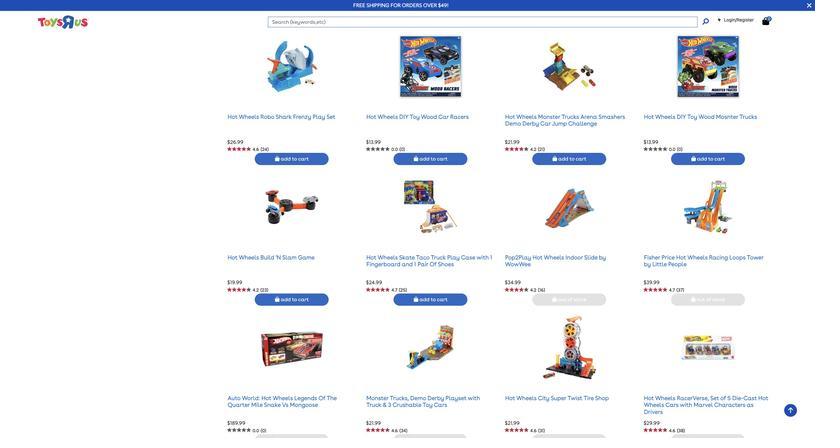 Task type: describe. For each thing, give the bounding box(es) containing it.
fisher
[[644, 254, 660, 261]]

over
[[423, 2, 437, 8]]

4.2 for wheels
[[530, 287, 536, 293]]

tire
[[584, 395, 594, 401]]

slam
[[282, 254, 297, 261]]

0.0 (0) for hot wheels diy  toy wood mosnter trucks
[[669, 147, 682, 152]]

4.7 (6)
[[530, 6, 543, 11]]

0.0 for hot wheels diy toy  wood car racers
[[391, 147, 398, 152]]

monster trucks, demo derby playset with truck & 3 crushable toy cars
[[366, 395, 480, 408]]

$19.99
[[227, 280, 242, 286]]

hot wheels robo shark frenzy play set
[[228, 113, 335, 120]]

0 horizontal spatial set
[[327, 113, 335, 120]]

free shipping for orders over $49! link
[[353, 2, 449, 8]]

(31)
[[538, 428, 545, 433]]

cast
[[743, 395, 757, 401]]

orders
[[402, 2, 422, 8]]

wheels inside hot wheels skate taco truck play case with 1 fingerboard and 1 pair of shoes
[[378, 254, 398, 261]]

hot wheels city super twist tire shop
[[505, 395, 609, 401]]

racerverse,
[[677, 395, 709, 401]]

hot wheels diy  toy wood mosnter trucks link
[[644, 113, 757, 120]]

'n
[[276, 254, 281, 261]]

quarter
[[228, 402, 250, 408]]

$24.99
[[366, 280, 382, 286]]

4.7 for fisher price hot wheels racing loops tower by little people
[[669, 287, 675, 293]]

drivers
[[644, 409, 663, 415]]

hot wheels skate taco truck play case with 1 fingerboard and 1 pair of shoes
[[366, 254, 492, 268]]

4.7 for hot wheels skate taco truck play case with 1 fingerboard and 1 pair of shoes
[[391, 287, 397, 293]]

hot wheels build 'n slam game link
[[228, 254, 315, 261]]

hot wheels city super twist tire shop image
[[543, 316, 596, 380]]

hot wheels monster trucks arena smashers demo derby car jump challenge image
[[543, 34, 596, 99]]

4.2 (23)
[[253, 287, 268, 293]]

snake
[[264, 402, 281, 408]]

robo
[[260, 113, 274, 120]]

(0) for hot wheels diy toy  wood car racers
[[399, 147, 405, 152]]

slide
[[584, 254, 598, 261]]

racers
[[450, 113, 469, 120]]

4.2 for monster
[[530, 147, 536, 152]]

skate
[[399, 254, 415, 261]]

4.5 (44)
[[391, 6, 407, 11]]

$39.99
[[644, 280, 660, 286]]

shopping bag image inside 0 link
[[762, 17, 769, 25]]

4.2 for build
[[253, 287, 259, 293]]

auto world: hot wheels legends of the quarter mile snake vs mongoose link
[[228, 395, 337, 408]]

4.6 for hot wheels city super twist tire shop
[[530, 428, 537, 433]]

wowwee
[[505, 261, 531, 268]]

hot wheels racerverse, set of 5 die-cast hot wheels cars with marvel characters as drivers link
[[644, 395, 768, 415]]

monster inside hot wheels monster trucks arena smashers demo derby car jump challenge
[[538, 113, 560, 120]]

hot wheels diy toy  wood car racers image
[[398, 34, 463, 99]]

truck inside "monster trucks, demo derby playset with truck & 3 crushable toy cars"
[[366, 402, 381, 408]]

(24)
[[261, 147, 269, 152]]

0 horizontal spatial car
[[438, 113, 449, 120]]

derby inside "monster trucks, demo derby playset with truck & 3 crushable toy cars"
[[428, 395, 444, 401]]

the
[[327, 395, 337, 401]]

car inside hot wheels monster trucks arena smashers demo derby car jump challenge
[[540, 120, 551, 127]]

0 horizontal spatial 1
[[414, 261, 416, 268]]

(38)
[[677, 428, 685, 433]]

(0) for hot wheels diy  toy wood mosnter trucks
[[677, 147, 682, 152]]

(23)
[[260, 287, 268, 293]]

fisher price hot wheels racing loops tower by little people link
[[644, 254, 764, 268]]

pair
[[418, 261, 428, 268]]

login/register
[[724, 17, 754, 22]]

auto
[[228, 395, 241, 401]]

(21)
[[538, 147, 545, 152]]

build
[[260, 254, 274, 261]]

1 horizontal spatial 4.7
[[530, 6, 536, 11]]

4.7 (37)
[[669, 287, 684, 293]]

truck inside hot wheels skate taco truck play case with 1 fingerboard and 1 pair of shoes
[[431, 254, 446, 261]]

out of stock for indoor
[[557, 297, 587, 303]]

racing
[[709, 254, 728, 261]]

play for set
[[313, 113, 325, 120]]

4.5
[[391, 6, 398, 11]]

little
[[652, 261, 667, 268]]

as
[[747, 402, 753, 408]]

game
[[298, 254, 315, 261]]

hot wheels diy  toy wood mosnter trucks image
[[676, 34, 740, 99]]

3
[[388, 402, 391, 408]]

free
[[353, 2, 365, 8]]

4.8 for 4.8 (27)
[[253, 6, 259, 11]]

wheels inside hot wheels monster trucks arena smashers demo derby car jump challenge
[[516, 113, 537, 120]]

shark
[[276, 113, 292, 120]]

wheels inside pop2play hot wheels indoor slide by wowwee
[[544, 254, 564, 261]]

with inside "monster trucks, demo derby playset with truck & 3 crushable toy cars"
[[468, 395, 480, 401]]

by inside pop2play hot wheels indoor slide by wowwee
[[599, 254, 606, 261]]

vs
[[282, 402, 288, 408]]

crushable
[[393, 402, 421, 408]]

(34)
[[399, 428, 407, 433]]

$189.99
[[227, 420, 245, 426]]

taco
[[416, 254, 430, 261]]

4.6 left (24)
[[253, 147, 259, 152]]

4.2 (21)
[[530, 147, 545, 152]]

$21.99 for monster trucks, demo derby playset with truck & 3 crushable toy cars
[[366, 420, 381, 426]]

out of stock for wheels
[[696, 297, 725, 303]]

hot wheels robo shark frenzy play set link
[[228, 113, 335, 120]]

close button image
[[807, 2, 811, 9]]

and
[[402, 261, 413, 268]]

die-
[[732, 395, 743, 401]]

login/register button
[[717, 17, 754, 23]]

trucks,
[[390, 395, 409, 401]]

super
[[551, 395, 566, 401]]

1 horizontal spatial 1
[[490, 254, 492, 261]]

out of stock button for indoor
[[532, 294, 606, 306]]

(39)
[[677, 6, 685, 11]]

stock for slide
[[574, 297, 587, 303]]

world:
[[242, 395, 260, 401]]

demo inside "monster trucks, demo derby playset with truck & 3 crushable toy cars"
[[410, 395, 426, 401]]

free shipping for orders over $49!
[[353, 2, 449, 8]]

(6)
[[538, 6, 543, 11]]

hot wheels build 'n slam game
[[228, 254, 315, 261]]



Task type: vqa. For each thing, say whether or not it's contained in the screenshot.
'(28)'
no



Task type: locate. For each thing, give the bounding box(es) containing it.
auto world: hot wheels legends of the quarter mile snake vs mongoose
[[228, 395, 337, 408]]

1 right case
[[490, 254, 492, 261]]

4.7 left (6)
[[530, 6, 536, 11]]

monster trucks, demo derby playset with truck & 3 crushable toy cars link
[[366, 395, 480, 408]]

Enter Keyword or Item No. search field
[[268, 17, 697, 27]]

0 link
[[762, 16, 776, 25]]

4.7 (25)
[[391, 287, 407, 293]]

play for case
[[447, 254, 460, 261]]

&
[[383, 402, 387, 408]]

2 horizontal spatial toy
[[687, 113, 697, 120]]

trucks up jump
[[562, 113, 579, 120]]

1 horizontal spatial diy
[[677, 113, 686, 120]]

0 vertical spatial with
[[477, 254, 489, 261]]

indoor
[[566, 254, 583, 261]]

1 horizontal spatial 0.0 (0)
[[391, 147, 405, 152]]

0 horizontal spatial cars
[[434, 402, 447, 408]]

out
[[558, 297, 566, 303], [697, 297, 705, 303]]

mile
[[251, 402, 263, 408]]

toys r us image
[[37, 15, 89, 29]]

trucks
[[562, 113, 579, 120], [740, 113, 757, 120]]

4.2 left (23)
[[253, 287, 259, 293]]

0 horizontal spatial diy
[[399, 113, 408, 120]]

2 trucks from the left
[[740, 113, 757, 120]]

out for wheels
[[697, 297, 705, 303]]

fisher price hot wheels racing loops tower by little people image
[[682, 175, 735, 239]]

add to cart
[[279, 15, 309, 21], [418, 15, 448, 21], [557, 15, 586, 21], [696, 15, 725, 21], [279, 156, 309, 162], [418, 156, 448, 162], [557, 156, 586, 162], [696, 156, 725, 162], [279, 297, 309, 303], [418, 297, 448, 303]]

$34.99
[[505, 280, 521, 286]]

frenzy
[[293, 113, 311, 120]]

4.8
[[253, 6, 259, 11], [669, 6, 675, 11]]

0 horizontal spatial derby
[[428, 395, 444, 401]]

4.8 for 4.8 (39)
[[669, 6, 675, 11]]

1 horizontal spatial out of stock
[[696, 297, 725, 303]]

0 vertical spatial play
[[313, 113, 325, 120]]

with right playset
[[468, 395, 480, 401]]

4.2 left (16)
[[530, 287, 536, 293]]

1 horizontal spatial of
[[706, 297, 711, 303]]

wheels inside fisher price hot wheels racing loops tower by little people
[[687, 254, 708, 261]]

demo inside hot wheels monster trucks arena smashers demo derby car jump challenge
[[505, 120, 521, 127]]

(25)
[[399, 287, 407, 293]]

with inside hot wheels skate taco truck play case with 1 fingerboard and 1 pair of shoes
[[477, 254, 489, 261]]

(16)
[[538, 287, 545, 293]]

2 out from the left
[[697, 297, 705, 303]]

0 horizontal spatial 0.0 (0)
[[253, 428, 266, 433]]

hot wheels monster trucks arena smashers demo derby car jump challenge
[[505, 113, 625, 127]]

set inside hot wheels racerverse, set of 5 die-cast hot wheels cars with marvel characters as drivers
[[710, 395, 719, 401]]

1 horizontal spatial trucks
[[740, 113, 757, 120]]

1 horizontal spatial toy
[[423, 402, 433, 408]]

by inside fisher price hot wheels racing loops tower by little people
[[644, 261, 651, 268]]

challenge
[[568, 120, 597, 127]]

1 vertical spatial truck
[[366, 402, 381, 408]]

derby inside hot wheels monster trucks arena smashers demo derby car jump challenge
[[522, 120, 539, 127]]

0 horizontal spatial play
[[313, 113, 325, 120]]

0 vertical spatial demo
[[505, 120, 521, 127]]

of
[[567, 297, 572, 303], [706, 297, 711, 303], [720, 395, 726, 401]]

play inside hot wheels skate taco truck play case with 1 fingerboard and 1 pair of shoes
[[447, 254, 460, 261]]

0 vertical spatial by
[[599, 254, 606, 261]]

0 horizontal spatial (0)
[[261, 428, 266, 433]]

4.2 (16)
[[530, 287, 545, 293]]

stock for racing
[[712, 297, 725, 303]]

0 horizontal spatial demo
[[410, 395, 426, 401]]

0.0 for hot wheels diy  toy wood mosnter trucks
[[669, 147, 675, 152]]

1 horizontal spatial set
[[710, 395, 719, 401]]

cars down playset
[[434, 402, 447, 408]]

of right pair
[[430, 261, 437, 268]]

1 diy from the left
[[399, 113, 408, 120]]

by down fisher
[[644, 261, 651, 268]]

monster inside "monster trucks, demo derby playset with truck & 3 crushable toy cars"
[[366, 395, 389, 401]]

truck
[[431, 254, 446, 261], [366, 402, 381, 408]]

0 vertical spatial set
[[327, 113, 335, 120]]

1 vertical spatial demo
[[410, 395, 426, 401]]

1 horizontal spatial 4.8
[[669, 6, 675, 11]]

4.6 left (31)
[[530, 428, 537, 433]]

of for indoor
[[567, 297, 572, 303]]

1 horizontal spatial demo
[[505, 120, 521, 127]]

2 horizontal spatial 4.7
[[669, 287, 675, 293]]

4.6 (24)
[[253, 147, 269, 152]]

by right slide
[[599, 254, 606, 261]]

0 horizontal spatial 4.7
[[391, 287, 397, 293]]

shoes
[[438, 261, 454, 268]]

0 horizontal spatial toy
[[410, 113, 420, 120]]

monster trucks, demo derby playset with truck & 3 crushable toy cars image
[[404, 316, 457, 380]]

characters
[[714, 402, 745, 408]]

1 horizontal spatial cars
[[665, 402, 679, 408]]

shopping bag image
[[275, 16, 279, 21], [553, 16, 557, 21], [691, 16, 696, 21], [762, 17, 769, 25], [275, 297, 279, 302], [414, 297, 418, 302], [552, 297, 557, 302]]

0 vertical spatial car
[[438, 113, 449, 120]]

1 horizontal spatial out of stock button
[[671, 294, 745, 306]]

4.6
[[253, 147, 259, 152], [391, 428, 398, 433], [530, 428, 537, 433], [669, 428, 675, 433]]

hot wheels monster trucks arena smashers demo derby car jump challenge link
[[505, 113, 625, 127]]

1 vertical spatial monster
[[366, 395, 389, 401]]

of for wheels
[[706, 297, 711, 303]]

demo
[[505, 120, 521, 127], [410, 395, 426, 401]]

$13.99
[[366, 139, 381, 145], [644, 139, 658, 145]]

by
[[599, 254, 606, 261], [644, 261, 651, 268]]

$26.99
[[227, 139, 243, 145]]

4.8 left (39) on the right
[[669, 6, 675, 11]]

hot wheels skate taco truck play case with 1 fingerboard and 1 pair of shoes link
[[366, 254, 492, 268]]

4.6 left (38) at right
[[669, 428, 675, 433]]

hot wheels diy toy  wood car racers
[[366, 113, 469, 120]]

$13.99 for hot wheels diy toy  wood car racers
[[366, 139, 381, 145]]

$49!
[[438, 2, 449, 8]]

hot inside hot wheels skate taco truck play case with 1 fingerboard and 1 pair of shoes
[[366, 254, 376, 261]]

4.7 left (25)
[[391, 287, 397, 293]]

1 left pair
[[414, 261, 416, 268]]

wood for car
[[421, 113, 437, 120]]

4.8 (27)
[[253, 6, 268, 11]]

1 out of stock button from the left
[[532, 294, 606, 306]]

hot inside pop2play hot wheels indoor slide by wowwee
[[533, 254, 543, 261]]

hot wheels racerverse, set of 5 die-cast hot wheels cars with marvel characters as drivers
[[644, 395, 768, 415]]

diy for car
[[399, 113, 408, 120]]

hot wheels build 'n slam game image
[[265, 175, 318, 239]]

of inside hot wheels racerverse, set of 5 die-cast hot wheels cars with marvel characters as drivers
[[720, 395, 726, 401]]

1 vertical spatial set
[[710, 395, 719, 401]]

0 horizontal spatial trucks
[[562, 113, 579, 120]]

4.6 for hot wheels racerverse, set of 5 die-cast hot wheels cars with marvel characters as drivers
[[669, 428, 675, 433]]

toy for mosnter
[[687, 113, 697, 120]]

2 $13.99 from the left
[[644, 139, 658, 145]]

2 wood from the left
[[699, 113, 715, 120]]

2 horizontal spatial of
[[720, 395, 726, 401]]

1 out from the left
[[558, 297, 566, 303]]

1 vertical spatial 1
[[414, 261, 416, 268]]

1 trucks from the left
[[562, 113, 579, 120]]

cars inside "monster trucks, demo derby playset with truck & 3 crushable toy cars"
[[434, 402, 447, 408]]

0 horizontal spatial $13.99
[[366, 139, 381, 145]]

1 vertical spatial car
[[540, 120, 551, 127]]

out of stock
[[557, 297, 587, 303], [696, 297, 725, 303]]

playset
[[446, 395, 466, 401]]

pop2play
[[505, 254, 531, 261]]

1 $13.99 from the left
[[366, 139, 381, 145]]

toy inside "monster trucks, demo derby playset with truck & 3 crushable toy cars"
[[423, 402, 433, 408]]

derby left playset
[[428, 395, 444, 401]]

0 horizontal spatial out of stock button
[[532, 294, 606, 306]]

car left jump
[[540, 120, 551, 127]]

with inside hot wheels racerverse, set of 5 die-cast hot wheels cars with marvel characters as drivers
[[680, 402, 692, 408]]

shopping bag image for hot wheels diy  toy wood mosnter trucks
[[691, 156, 696, 161]]

cars inside hot wheels racerverse, set of 5 die-cast hot wheels cars with marvel characters as drivers
[[665, 402, 679, 408]]

set right "frenzy"
[[327, 113, 335, 120]]

1 horizontal spatial stock
[[712, 297, 725, 303]]

1 horizontal spatial by
[[644, 261, 651, 268]]

out of stock button
[[532, 294, 606, 306], [671, 294, 745, 306]]

1 horizontal spatial wood
[[699, 113, 715, 120]]

set up marvel
[[710, 395, 719, 401]]

of left the
[[318, 395, 325, 401]]

1 vertical spatial with
[[468, 395, 480, 401]]

trucks right mosnter
[[740, 113, 757, 120]]

2 horizontal spatial 0.0 (0)
[[669, 147, 682, 152]]

1 out of stock from the left
[[557, 297, 587, 303]]

0 horizontal spatial of
[[567, 297, 572, 303]]

4.6 (34)
[[391, 428, 407, 433]]

shopping bag image
[[414, 16, 418, 21], [275, 156, 279, 161], [414, 156, 418, 161], [553, 156, 557, 161], [691, 156, 696, 161], [691, 297, 696, 302]]

4.7 left (37)
[[669, 287, 675, 293]]

1 vertical spatial by
[[644, 261, 651, 268]]

0 horizontal spatial wood
[[421, 113, 437, 120]]

of inside hot wheels skate taco truck play case with 1 fingerboard and 1 pair of shoes
[[430, 261, 437, 268]]

toy
[[410, 113, 420, 120], [687, 113, 697, 120], [423, 402, 433, 408]]

$29.99
[[644, 420, 660, 426]]

4.8 (39)
[[669, 6, 685, 11]]

0 vertical spatial 1
[[490, 254, 492, 261]]

1 horizontal spatial play
[[447, 254, 460, 261]]

shopping bag image for hot wheels robo shark frenzy play set
[[275, 156, 279, 161]]

pop2play hot wheels indoor slide by wowwee image
[[543, 175, 596, 239]]

wood left "racers"
[[421, 113, 437, 120]]

2 stock from the left
[[712, 297, 725, 303]]

1 vertical spatial play
[[447, 254, 460, 261]]

None search field
[[268, 17, 709, 27]]

shopping bag image inside out of stock button
[[691, 297, 696, 302]]

1 horizontal spatial car
[[540, 120, 551, 127]]

with down racerverse,
[[680, 402, 692, 408]]

monster
[[538, 113, 560, 120], [366, 395, 389, 401]]

0 horizontal spatial by
[[599, 254, 606, 261]]

derby up the 4.2 (21)
[[522, 120, 539, 127]]

(37)
[[677, 287, 684, 293]]

4.2 left (21)
[[530, 147, 536, 152]]

2 out of stock from the left
[[696, 297, 725, 303]]

shopping bag image for hot wheels monster trucks arena smashers demo derby car jump challenge
[[553, 156, 557, 161]]

wood left mosnter
[[699, 113, 715, 120]]

diy for mosnter
[[677, 113, 686, 120]]

wheels
[[239, 113, 259, 120], [378, 113, 398, 120], [516, 113, 537, 120], [655, 113, 675, 120], [239, 254, 259, 261], [378, 254, 398, 261], [544, 254, 564, 261], [687, 254, 708, 261], [273, 395, 293, 401], [516, 395, 537, 401], [655, 395, 675, 401], [644, 402, 664, 408]]

0 horizontal spatial 0.0
[[253, 428, 259, 433]]

(0)
[[399, 147, 405, 152], [677, 147, 682, 152], [261, 428, 266, 433]]

1 horizontal spatial monster
[[538, 113, 560, 120]]

1 horizontal spatial out
[[697, 297, 705, 303]]

0.0 (0) for hot wheels diy toy  wood car racers
[[391, 147, 405, 152]]

wheels inside auto world: hot wheels legends of the quarter mile snake vs mongoose
[[273, 395, 293, 401]]

2 4.8 from the left
[[669, 6, 675, 11]]

2 horizontal spatial (0)
[[677, 147, 682, 152]]

of
[[430, 261, 437, 268], [318, 395, 325, 401]]

wood for mosnter
[[699, 113, 715, 120]]

car
[[438, 113, 449, 120], [540, 120, 551, 127]]

$21.99 for hot wheels city super twist tire shop
[[505, 420, 520, 426]]

wood
[[421, 113, 437, 120], [699, 113, 715, 120]]

with right case
[[477, 254, 489, 261]]

2 diy from the left
[[677, 113, 686, 120]]

truck up shoes
[[431, 254, 446, 261]]

price
[[662, 254, 675, 261]]

$13.99 for hot wheels diy  toy wood mosnter trucks
[[644, 139, 658, 145]]

play up shoes
[[447, 254, 460, 261]]

1 horizontal spatial $13.99
[[644, 139, 658, 145]]

out of stock button down (37)
[[671, 294, 745, 306]]

2 cars from the left
[[665, 402, 679, 408]]

0 horizontal spatial 4.8
[[253, 6, 259, 11]]

1 horizontal spatial derby
[[522, 120, 539, 127]]

pop2play hot wheels indoor slide by wowwee link
[[505, 254, 606, 268]]

1 vertical spatial derby
[[428, 395, 444, 401]]

play
[[313, 113, 325, 120], [447, 254, 460, 261]]

of inside auto world: hot wheels legends of the quarter mile snake vs mongoose
[[318, 395, 325, 401]]

4.7
[[530, 6, 536, 11], [391, 287, 397, 293], [669, 287, 675, 293]]

1 horizontal spatial of
[[430, 261, 437, 268]]

trucks inside hot wheels monster trucks arena smashers demo derby car jump challenge
[[562, 113, 579, 120]]

set
[[327, 113, 335, 120], [710, 395, 719, 401]]

loops
[[729, 254, 746, 261]]

1 horizontal spatial (0)
[[399, 147, 405, 152]]

1 wood from the left
[[421, 113, 437, 120]]

out for indoor
[[558, 297, 566, 303]]

hot inside hot wheels monster trucks arena smashers demo derby car jump challenge
[[505, 113, 515, 120]]

1 stock from the left
[[574, 297, 587, 303]]

hot wheels robo shark frenzy play set image
[[265, 34, 318, 99]]

4.8 left (27) at the left
[[253, 6, 259, 11]]

for
[[391, 2, 401, 8]]

to
[[292, 15, 297, 21], [431, 15, 436, 21], [569, 15, 575, 21], [708, 15, 713, 21], [292, 156, 297, 162], [431, 156, 436, 162], [569, 156, 575, 162], [708, 156, 713, 162], [292, 297, 297, 303], [431, 297, 436, 303]]

shopping bag image inside out of stock button
[[552, 297, 557, 302]]

shopping bag image for hot wheels diy toy  wood car racers
[[414, 156, 418, 161]]

0 vertical spatial truck
[[431, 254, 446, 261]]

4.6 left (34)
[[391, 428, 398, 433]]

1 horizontal spatial truck
[[431, 254, 446, 261]]

out of stock button down (16)
[[532, 294, 606, 306]]

1 horizontal spatial 0.0
[[391, 147, 398, 152]]

0 vertical spatial of
[[430, 261, 437, 268]]

fingerboard
[[366, 261, 400, 268]]

hot wheels diy  toy wood mosnter trucks
[[644, 113, 757, 120]]

0 horizontal spatial out of stock
[[557, 297, 587, 303]]

monster up jump
[[538, 113, 560, 120]]

0 horizontal spatial of
[[318, 395, 325, 401]]

0 vertical spatial monster
[[538, 113, 560, 120]]

play right "frenzy"
[[313, 113, 325, 120]]

out of stock button for wheels
[[671, 294, 745, 306]]

arena
[[580, 113, 597, 120]]

marvel
[[694, 402, 713, 408]]

1 vertical spatial of
[[318, 395, 325, 401]]

1 4.8 from the left
[[253, 6, 259, 11]]

0 horizontal spatial stock
[[574, 297, 587, 303]]

(44)
[[399, 6, 407, 11]]

4.6 for monster trucks, demo derby playset with truck & 3 crushable toy cars
[[391, 428, 398, 433]]

hot inside auto world: hot wheels legends of the quarter mile snake vs mongoose
[[261, 395, 271, 401]]

hot wheels skate taco truck play case with 1 fingerboard and 1 pair of shoes image
[[404, 175, 457, 239]]

tower
[[747, 254, 764, 261]]

hot wheels racerverse, set of 5 die-cast hot wheels cars with marvel characters as drivers image
[[682, 316, 735, 380]]

city
[[538, 395, 550, 401]]

cars down racerverse,
[[665, 402, 679, 408]]

0 horizontal spatial truck
[[366, 402, 381, 408]]

shopping bag image for fisher price hot wheels racing loops tower by little people
[[691, 297, 696, 302]]

monster up &
[[366, 395, 389, 401]]

case
[[461, 254, 475, 261]]

0 vertical spatial derby
[[522, 120, 539, 127]]

0
[[768, 16, 770, 21]]

mongoose
[[290, 402, 318, 408]]

1 cars from the left
[[434, 402, 447, 408]]

people
[[668, 261, 687, 268]]

hot wheels diy toy  wood car racers link
[[366, 113, 469, 120]]

pop2play hot wheels indoor slide by wowwee
[[505, 254, 606, 268]]

auto world: hot wheels legends of the quarter mile snake vs mongoose image
[[260, 316, 324, 380]]

truck left &
[[366, 402, 381, 408]]

2 horizontal spatial 0.0
[[669, 147, 675, 152]]

0 horizontal spatial monster
[[366, 395, 389, 401]]

car left "racers"
[[438, 113, 449, 120]]

shipping
[[367, 2, 389, 8]]

2 out of stock button from the left
[[671, 294, 745, 306]]

0 horizontal spatial out
[[558, 297, 566, 303]]

2 vertical spatial with
[[680, 402, 692, 408]]

toy for car
[[410, 113, 420, 120]]

hot inside fisher price hot wheels racing loops tower by little people
[[676, 254, 686, 261]]



